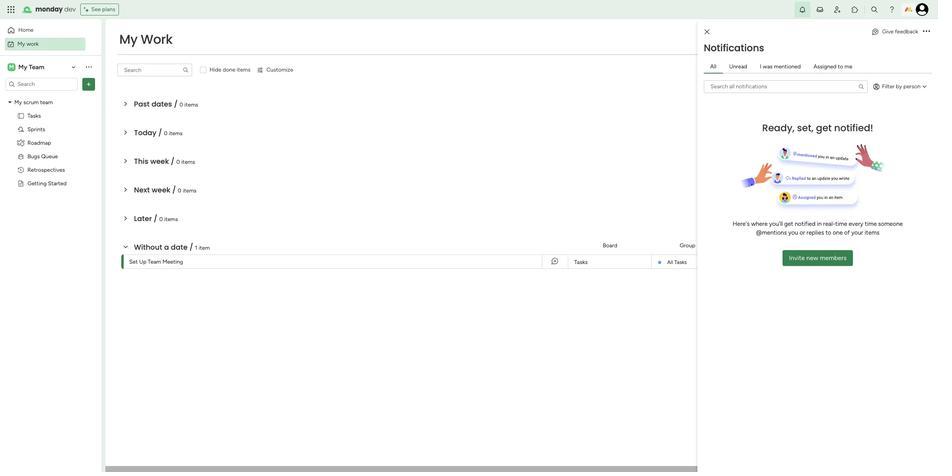 Task type: vqa. For each thing, say whether or not it's contained in the screenshot.
first the Next from the bottom of the page
no



Task type: describe. For each thing, give the bounding box(es) containing it.
this week / 0 items
[[134, 156, 195, 166]]

me
[[845, 63, 853, 70]]

/ right dates
[[174, 99, 178, 109]]

item
[[199, 245, 210, 251]]

assigned to me
[[814, 63, 853, 70]]

work
[[141, 30, 173, 48]]

see
[[91, 6, 101, 13]]

real-
[[824, 220, 836, 227]]

feedback
[[896, 28, 919, 35]]

roadmap
[[27, 139, 51, 146]]

new
[[807, 254, 819, 262]]

home button
[[5, 24, 86, 37]]

my for my team
[[18, 63, 27, 71]]

invite
[[790, 254, 805, 262]]

i
[[760, 63, 762, 70]]

monday
[[35, 5, 63, 14]]

apps image
[[852, 6, 860, 14]]

set,
[[798, 121, 814, 134]]

notified
[[795, 220, 816, 227]]

your
[[852, 229, 864, 236]]

1 time from the left
[[836, 220, 848, 227]]

get inside 'here's where you'll get notified in real-time every time someone @mentions you or replies to one of your items'
[[785, 220, 794, 227]]

every
[[849, 220, 864, 227]]

items inside the later / 0 items
[[164, 216, 178, 223]]

by
[[897, 83, 903, 90]]

getting started
[[27, 180, 67, 187]]

you
[[789, 229, 799, 236]]

a
[[164, 242, 169, 252]]

someone
[[879, 220, 904, 227]]

here's
[[733, 220, 750, 227]]

my scrum team
[[14, 99, 53, 106]]

/ down this week / 0 items on the top left of page
[[172, 185, 176, 195]]

where
[[752, 220, 768, 227]]

one
[[833, 229, 843, 236]]

later / 0 items
[[134, 214, 178, 224]]

0 inside today / 0 items
[[164, 130, 168, 137]]

select product image
[[7, 6, 15, 14]]

items inside this week / 0 items
[[181, 159, 195, 166]]

scrum
[[23, 99, 39, 106]]

week for this
[[150, 156, 169, 166]]

team
[[40, 99, 53, 106]]

queue
[[41, 153, 58, 160]]

next
[[134, 185, 150, 195]]

dev
[[64, 5, 76, 14]]

search image for the search all notifications search field
[[859, 83, 865, 90]]

next week / 0 items
[[134, 185, 197, 195]]

assigned
[[814, 63, 837, 70]]

Search in workspace field
[[17, 80, 66, 89]]

without
[[134, 242, 162, 252]]

to inside 'here's where you'll get notified in real-time every time someone @mentions you or replies to one of your items'
[[826, 229, 832, 236]]

retrospectives
[[27, 167, 65, 173]]

i was mentioned
[[760, 63, 801, 70]]

getting
[[27, 180, 47, 187]]

set
[[129, 259, 138, 265]]

notifications image
[[799, 6, 807, 14]]

inbox image
[[817, 6, 825, 14]]

ready, set, get notified!
[[763, 121, 874, 134]]

done
[[223, 66, 236, 73]]

person
[[904, 83, 921, 90]]

m
[[9, 63, 14, 70]]

/ right today
[[158, 128, 162, 138]]

filter by person button
[[870, 80, 932, 93]]

my work
[[119, 30, 173, 48]]

/ up 'next week / 0 items' at the top left of page
[[171, 156, 175, 166]]

bugs queue
[[27, 153, 58, 160]]

all tasks
[[668, 259, 687, 265]]

filter
[[883, 83, 895, 90]]

status
[[847, 242, 863, 249]]

/ left 1
[[190, 242, 193, 252]]

help image
[[889, 6, 897, 14]]

invite new members
[[790, 254, 847, 262]]

/ right later
[[154, 214, 158, 224]]

you'll
[[770, 220, 783, 227]]

caret down image
[[8, 99, 12, 105]]

workspace selection element
[[8, 62, 46, 72]]

items inside 'here's where you'll get notified in real-time every time someone @mentions you or replies to one of your items'
[[865, 229, 880, 236]]

hide
[[210, 66, 221, 73]]

maria williams image
[[916, 3, 929, 16]]

workspace image
[[8, 63, 16, 71]]

without a date / 1 item
[[134, 242, 210, 252]]

or
[[800, 229, 806, 236]]

list box containing my scrum team
[[0, 94, 101, 298]]

up
[[139, 259, 147, 265]]

started
[[48, 180, 67, 187]]

meeting
[[163, 259, 183, 265]]

replies
[[807, 229, 825, 236]]



Task type: locate. For each thing, give the bounding box(es) containing it.
notified!
[[835, 121, 874, 134]]

items up without a date / 1 item
[[164, 216, 178, 223]]

search image
[[183, 67, 189, 73], [859, 83, 865, 90]]

to down real-
[[826, 229, 832, 236]]

all inside dialog
[[711, 63, 717, 70]]

dialog containing notifications
[[698, 19, 939, 472]]

options image right feedback
[[924, 29, 931, 35]]

today / 0 items
[[134, 128, 183, 138]]

all
[[711, 63, 717, 70], [668, 259, 674, 265]]

None search field
[[117, 64, 192, 76]]

0 for this week /
[[176, 159, 180, 166]]

of
[[845, 229, 851, 236]]

0 inside past dates / 0 items
[[180, 101, 183, 108]]

0 for next week /
[[178, 187, 181, 194]]

options image
[[924, 29, 931, 35], [85, 80, 93, 88]]

0 inside the later / 0 items
[[159, 216, 163, 223]]

1 vertical spatial week
[[152, 185, 171, 195]]

give feedback
[[883, 28, 919, 35]]

options image down workspace options icon at the left
[[85, 80, 93, 88]]

1 vertical spatial team
[[148, 259, 161, 265]]

1 vertical spatial get
[[785, 220, 794, 227]]

get up you
[[785, 220, 794, 227]]

hide done items
[[210, 66, 251, 73]]

tasks inside tasks link
[[575, 259, 588, 266]]

0 vertical spatial get
[[817, 121, 832, 134]]

0 vertical spatial options image
[[924, 29, 931, 35]]

0 inside 'next week / 0 items'
[[178, 187, 181, 194]]

here's where you'll get notified in real-time every time someone @mentions you or replies to one of your items
[[733, 220, 904, 236]]

0 horizontal spatial to
[[826, 229, 832, 236]]

1 horizontal spatial tasks
[[575, 259, 588, 266]]

1 vertical spatial to
[[826, 229, 832, 236]]

search image left filter
[[859, 83, 865, 90]]

@mentions
[[757, 229, 787, 236]]

1 horizontal spatial all
[[711, 63, 717, 70]]

ready,
[[763, 121, 795, 134]]

bugs
[[27, 153, 40, 160]]

week
[[150, 156, 169, 166], [152, 185, 171, 195]]

notifications
[[704, 41, 765, 54]]

items
[[237, 66, 251, 73], [185, 101, 198, 108], [169, 130, 183, 137], [181, 159, 195, 166], [183, 187, 197, 194], [164, 216, 178, 223], [865, 229, 880, 236]]

1 horizontal spatial team
[[148, 259, 161, 265]]

week right next
[[152, 185, 171, 195]]

Search all notifications search field
[[704, 80, 868, 93]]

board
[[603, 242, 618, 249]]

date
[[171, 242, 188, 252]]

0 down this week / 0 items on the top left of page
[[178, 187, 181, 194]]

my inside button
[[18, 40, 25, 47]]

/
[[174, 99, 178, 109], [158, 128, 162, 138], [171, 156, 175, 166], [172, 185, 176, 195], [154, 214, 158, 224], [190, 242, 193, 252]]

0 horizontal spatial team
[[29, 63, 44, 71]]

0 horizontal spatial options image
[[85, 80, 93, 88]]

1 vertical spatial all
[[668, 259, 674, 265]]

search image for filter dashboard by text search box
[[183, 67, 189, 73]]

public board image
[[17, 180, 25, 187]]

invite members image
[[834, 6, 842, 14]]

workspace options image
[[85, 63, 93, 71]]

team
[[29, 63, 44, 71], [148, 259, 161, 265]]

items right your in the right of the page
[[865, 229, 880, 236]]

sprints
[[27, 126, 45, 133]]

invite new members button
[[783, 250, 854, 266]]

team inside workspace selection element
[[29, 63, 44, 71]]

this
[[134, 156, 149, 166]]

1
[[195, 245, 197, 251]]

0 for past dates /
[[180, 101, 183, 108]]

0 up 'next week / 0 items' at the top left of page
[[176, 159, 180, 166]]

items inside today / 0 items
[[169, 130, 183, 137]]

to left me
[[838, 63, 844, 70]]

1 vertical spatial options image
[[85, 80, 93, 88]]

customize button
[[254, 64, 297, 76]]

my for my scrum team
[[14, 99, 22, 106]]

my for my work
[[119, 30, 138, 48]]

1 horizontal spatial search image
[[859, 83, 865, 90]]

monday dev
[[35, 5, 76, 14]]

0
[[180, 101, 183, 108], [164, 130, 168, 137], [176, 159, 180, 166], [178, 187, 181, 194], [159, 216, 163, 223]]

customize
[[267, 66, 293, 73]]

my for my work
[[18, 40, 25, 47]]

dialog
[[698, 19, 939, 472]]

tasks link
[[573, 255, 647, 269]]

0 horizontal spatial search image
[[183, 67, 189, 73]]

my team
[[18, 63, 44, 71]]

1 horizontal spatial options image
[[924, 29, 931, 35]]

filter by person
[[883, 83, 921, 90]]

1 horizontal spatial time
[[865, 220, 877, 227]]

dates
[[152, 99, 172, 109]]

Filter dashboard by text search field
[[117, 64, 192, 76]]

list box
[[0, 94, 101, 298]]

items inside past dates / 0 items
[[185, 101, 198, 108]]

mentioned
[[774, 63, 801, 70]]

later
[[134, 214, 152, 224]]

time right every on the right top of the page
[[865, 220, 877, 227]]

1 horizontal spatial get
[[817, 121, 832, 134]]

0 vertical spatial team
[[29, 63, 44, 71]]

see plans button
[[81, 4, 119, 16]]

0 vertical spatial to
[[838, 63, 844, 70]]

see plans
[[91, 6, 115, 13]]

2 time from the left
[[865, 220, 877, 227]]

was
[[763, 63, 773, 70]]

0 inside this week / 0 items
[[176, 159, 180, 166]]

items up 'next week / 0 items' at the top left of page
[[181, 159, 195, 166]]

items down this week / 0 items on the top left of page
[[183, 187, 197, 194]]

today
[[134, 128, 157, 138]]

give feedback button
[[869, 25, 922, 38]]

my work button
[[5, 38, 86, 50]]

all for all tasks
[[668, 259, 674, 265]]

home
[[18, 27, 34, 33]]

get right the "set,"
[[817, 121, 832, 134]]

1 vertical spatial search image
[[859, 83, 865, 90]]

items inside 'next week / 0 items'
[[183, 187, 197, 194]]

0 horizontal spatial time
[[836, 220, 848, 227]]

plans
[[102, 6, 115, 13]]

tasks
[[27, 112, 41, 119], [575, 259, 588, 266], [675, 259, 687, 265]]

past dates / 0 items
[[134, 99, 198, 109]]

0 right later
[[159, 216, 163, 223]]

group
[[680, 242, 696, 249]]

0 horizontal spatial all
[[668, 259, 674, 265]]

unread
[[730, 63, 748, 70]]

my
[[119, 30, 138, 48], [18, 40, 25, 47], [18, 63, 27, 71], [14, 99, 22, 106]]

time
[[836, 220, 848, 227], [865, 220, 877, 227]]

items right "done"
[[237, 66, 251, 73]]

0 horizontal spatial get
[[785, 220, 794, 227]]

0 vertical spatial search image
[[183, 67, 189, 73]]

1 horizontal spatial to
[[838, 63, 844, 70]]

get
[[817, 121, 832, 134], [785, 220, 794, 227]]

in
[[818, 220, 822, 227]]

team right up at bottom
[[148, 259, 161, 265]]

members
[[821, 254, 847, 262]]

items up this week / 0 items on the top left of page
[[169, 130, 183, 137]]

all for all
[[711, 63, 717, 70]]

option
[[0, 95, 101, 97]]

0 horizontal spatial tasks
[[27, 112, 41, 119]]

search image left 'hide' at left top
[[183, 67, 189, 73]]

0 vertical spatial all
[[711, 63, 717, 70]]

date
[[794, 242, 805, 249]]

0 vertical spatial week
[[150, 156, 169, 166]]

None search field
[[704, 80, 868, 93]]

work
[[27, 40, 39, 47]]

public board image
[[17, 112, 25, 120]]

week right this
[[150, 156, 169, 166]]

time up one
[[836, 220, 848, 227]]

past
[[134, 99, 150, 109]]

my work
[[18, 40, 39, 47]]

set up team meeting
[[129, 259, 183, 265]]

items right dates
[[185, 101, 198, 108]]

search everything image
[[871, 6, 879, 14]]

0 right dates
[[180, 101, 183, 108]]

week for next
[[152, 185, 171, 195]]

team up search in workspace field
[[29, 63, 44, 71]]

0 right today
[[164, 130, 168, 137]]

my inside workspace selection element
[[18, 63, 27, 71]]

2 horizontal spatial tasks
[[675, 259, 687, 265]]



